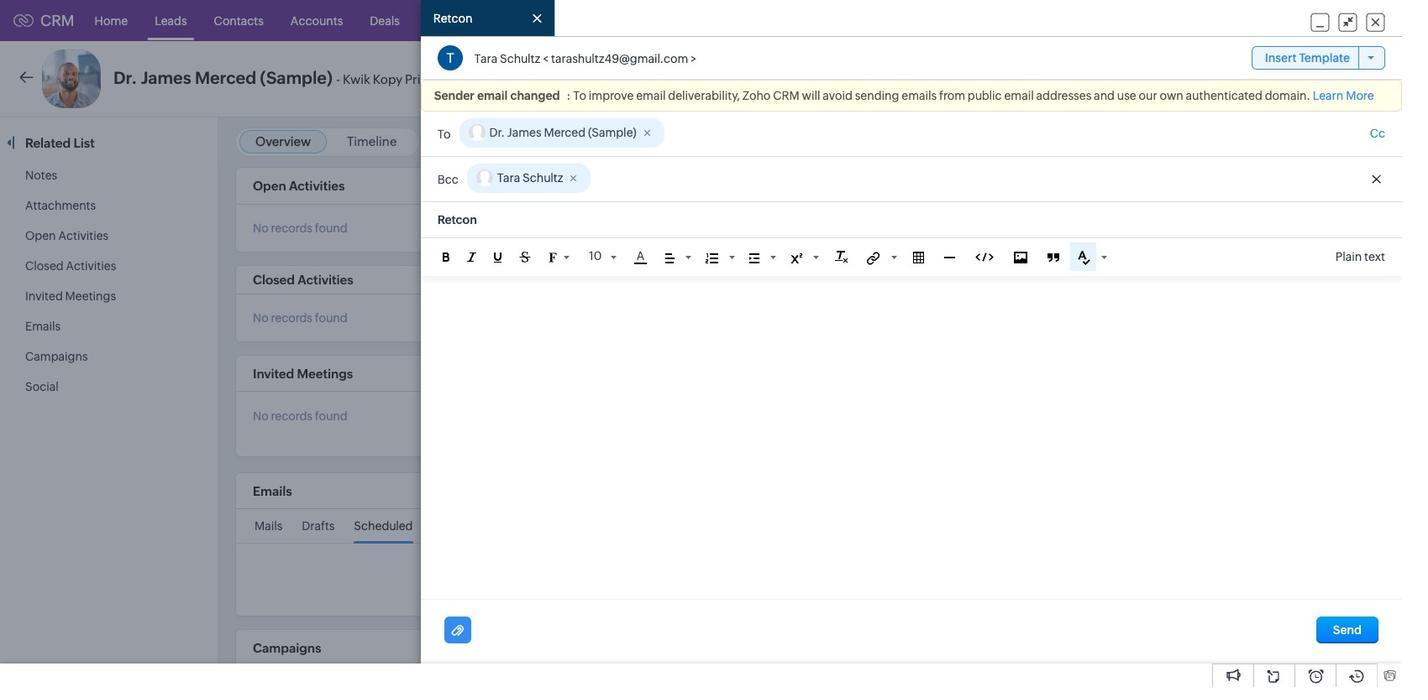 Task type: describe. For each thing, give the bounding box(es) containing it.
home link
[[81, 0, 141, 41]]

social
[[25, 381, 59, 394]]

text
[[1364, 251, 1385, 264]]

reports
[[614, 14, 657, 27]]

0 vertical spatial invited
[[25, 290, 63, 303]]

1 vertical spatial invited meetings
[[253, 367, 353, 381]]

tasks link
[[413, 0, 470, 41]]

from
[[939, 89, 965, 103]]

a
[[636, 250, 645, 263]]

pm
[[1352, 140, 1368, 153]]

attachments
[[25, 199, 96, 213]]

sender
[[434, 89, 474, 103]]

notes
[[25, 169, 57, 182]]

improve
[[589, 89, 634, 103]]

insert template
[[1265, 52, 1350, 65]]

zoho
[[742, 89, 771, 103]]

tasks
[[427, 14, 456, 27]]

0 horizontal spatial meetings
[[65, 290, 116, 303]]

1 records from the top
[[271, 222, 312, 235]]

send for send
[[1333, 624, 1362, 638]]

more
[[1346, 89, 1374, 103]]

create menu element
[[1138, 0, 1179, 41]]

schultz
[[523, 172, 563, 185]]

learn more link
[[1313, 89, 1374, 103]]

emails link
[[25, 320, 61, 333]]

leads link
[[141, 0, 200, 41]]

script image
[[791, 253, 802, 264]]

0 vertical spatial :
[[567, 89, 571, 103]]

last
[[1257, 140, 1278, 153]]

1 no from the top
[[253, 222, 269, 235]]

calendar image
[[1224, 14, 1238, 27]]

crm link
[[13, 12, 74, 29]]

send email
[[1098, 72, 1160, 86]]

printing
[[405, 72, 451, 87]]

convert
[[1201, 72, 1246, 86]]

(sample) for dr. james merced (sample) - kwik kopy printing
[[260, 68, 333, 87]]

list image
[[706, 253, 718, 264]]

links image
[[867, 252, 881, 265]]

merced for dr. james merced (sample)
[[544, 126, 586, 140]]

own
[[1160, 89, 1183, 103]]

0 horizontal spatial closed
[[25, 260, 64, 273]]

contacts link
[[200, 0, 277, 41]]

1 horizontal spatial :
[[1319, 140, 1323, 153]]

no for invited
[[253, 410, 269, 424]]

1 email from the left
[[477, 89, 508, 103]]

send email button
[[1081, 66, 1176, 92]]

mails
[[255, 520, 283, 533]]

insert
[[1265, 52, 1297, 65]]

0 horizontal spatial to
[[437, 128, 451, 141]]

no records found for meetings
[[253, 410, 348, 424]]

james for dr. james merced (sample) - kwik kopy printing
[[141, 68, 191, 87]]

overview link
[[255, 134, 311, 149]]

merced for dr. james merced (sample) - kwik kopy printing
[[195, 68, 256, 87]]

convert button
[[1183, 66, 1263, 92]]

dr. james merced (sample)
[[489, 126, 636, 140]]

records for closed
[[271, 312, 312, 325]]

notes link
[[25, 169, 57, 182]]

authenticated
[[1186, 89, 1262, 103]]

12:21
[[1325, 140, 1350, 153]]

search element
[[1179, 0, 1214, 41]]

1 horizontal spatial closed
[[253, 273, 295, 287]]

1 found from the top
[[315, 222, 348, 235]]

accounts link
[[277, 0, 356, 41]]

2 email from the left
[[636, 89, 666, 103]]

0 vertical spatial campaigns link
[[671, 0, 760, 41]]

related
[[25, 136, 71, 150]]

addresses
[[1036, 89, 1091, 103]]

send button
[[1316, 618, 1378, 645]]

indent image
[[750, 253, 760, 264]]

tara
[[497, 172, 520, 185]]

and
[[1094, 89, 1115, 103]]

1 vertical spatial open
[[25, 229, 56, 243]]

10
[[589, 250, 602, 263]]

profile image
[[1326, 7, 1353, 34]]

avoid
[[823, 89, 853, 103]]

attachments link
[[25, 199, 96, 213]]

scheduled
[[354, 520, 413, 533]]

edit button
[[1270, 66, 1326, 92]]

update
[[1280, 140, 1317, 153]]

search image
[[1189, 13, 1204, 28]]

list
[[73, 136, 95, 150]]

email
[[1129, 72, 1160, 86]]

plain text
[[1335, 251, 1385, 264]]

calls
[[561, 14, 587, 27]]

meetings link
[[470, 0, 547, 41]]

profile element
[[1316, 0, 1363, 41]]

insert template button
[[1251, 46, 1385, 70]]

overview
[[255, 134, 311, 149]]

0 horizontal spatial emails
[[25, 320, 61, 333]]

closed activities link
[[25, 260, 116, 273]]

10 link
[[587, 247, 616, 266]]

documents
[[774, 14, 837, 27]]

open activities link
[[25, 229, 109, 243]]

1 horizontal spatial open
[[253, 179, 286, 193]]

leads
[[155, 14, 187, 27]]

0 vertical spatial to
[[573, 89, 586, 103]]



Task type: vqa. For each thing, say whether or not it's contained in the screenshot.
Mitsue Tollner (Sample)
no



Task type: locate. For each thing, give the bounding box(es) containing it.
(sample)
[[260, 68, 333, 87], [588, 126, 636, 140]]

1 vertical spatial (sample)
[[588, 126, 636, 140]]

invited
[[25, 290, 63, 303], [253, 367, 294, 381]]

campaigns inside 'link'
[[684, 14, 747, 27]]

found
[[315, 222, 348, 235], [315, 312, 348, 325], [315, 410, 348, 424]]

merced down changed
[[544, 126, 586, 140]]

records
[[271, 222, 312, 235], [271, 312, 312, 325], [271, 410, 312, 424]]

to down sender
[[437, 128, 451, 141]]

documents link
[[760, 0, 850, 41]]

james down leads link
[[141, 68, 191, 87]]

0 vertical spatial (sample)
[[260, 68, 333, 87]]

1 horizontal spatial dr.
[[489, 126, 505, 140]]

1 horizontal spatial closed activities
[[253, 273, 353, 287]]

no records found
[[253, 222, 348, 235], [253, 312, 348, 325], [253, 410, 348, 424]]

no for closed
[[253, 312, 269, 325]]

sending
[[855, 89, 899, 103]]

: right changed
[[567, 89, 571, 103]]

campaigns link
[[671, 0, 760, 41], [25, 350, 88, 364]]

0 vertical spatial open activities
[[253, 179, 345, 193]]

create menu image
[[1148, 11, 1169, 31]]

0 vertical spatial dr.
[[113, 68, 137, 87]]

0 vertical spatial no records found
[[253, 222, 348, 235]]

0 horizontal spatial campaigns
[[25, 350, 88, 364]]

1 vertical spatial found
[[315, 312, 348, 325]]

1 horizontal spatial campaigns link
[[671, 0, 760, 41]]

james
[[141, 68, 191, 87], [507, 126, 541, 140]]

1 vertical spatial dr.
[[489, 126, 505, 140]]

1 horizontal spatial invited
[[253, 367, 294, 381]]

0 horizontal spatial open activities
[[25, 229, 109, 243]]

public
[[968, 89, 1002, 103]]

dr. down home link
[[113, 68, 137, 87]]

learn
[[1313, 89, 1343, 103]]

changed
[[510, 89, 560, 103]]

timeline
[[347, 134, 397, 149]]

to
[[573, 89, 586, 103], [437, 128, 451, 141]]

calls link
[[547, 0, 601, 41]]

crm left home link
[[40, 12, 74, 29]]

home
[[95, 14, 128, 27]]

dr. for dr. james merced (sample) - kwik kopy printing
[[113, 68, 137, 87]]

0 vertical spatial records
[[271, 222, 312, 235]]

2 vertical spatial no
[[253, 410, 269, 424]]

1 horizontal spatial to
[[573, 89, 586, 103]]

crm
[[40, 12, 74, 29], [773, 89, 800, 103]]

: left 12:21
[[1319, 140, 1323, 153]]

drafts
[[302, 520, 335, 533]]

0 horizontal spatial email
[[477, 89, 508, 103]]

2 horizontal spatial email
[[1004, 89, 1034, 103]]

deliverability,
[[668, 89, 740, 103]]

last update : 12:21 pm
[[1257, 140, 1368, 153]]

3 found from the top
[[315, 410, 348, 424]]

3 records from the top
[[271, 410, 312, 424]]

open
[[253, 179, 286, 193], [25, 229, 56, 243]]

plain
[[1335, 251, 1362, 264]]

email right public
[[1004, 89, 1034, 103]]

1 vertical spatial no records found
[[253, 312, 348, 325]]

bcc
[[437, 173, 458, 186]]

1 vertical spatial campaigns
[[25, 350, 88, 364]]

1 vertical spatial meetings
[[65, 290, 116, 303]]

merced
[[195, 68, 256, 87], [544, 126, 586, 140]]

email right sender
[[477, 89, 508, 103]]

template
[[1299, 52, 1350, 65]]

closed
[[25, 260, 64, 273], [253, 273, 295, 287]]

0 horizontal spatial james
[[141, 68, 191, 87]]

0 vertical spatial emails
[[25, 320, 61, 333]]

found for invited meetings
[[315, 410, 348, 424]]

invited meetings
[[25, 290, 116, 303], [253, 367, 353, 381]]

found for closed activities
[[315, 312, 348, 325]]

related list
[[25, 136, 97, 150]]

3 no records found from the top
[[253, 410, 348, 424]]

1 no records found from the top
[[253, 222, 348, 235]]

1 horizontal spatial invited meetings
[[253, 367, 353, 381]]

1 horizontal spatial emails
[[253, 485, 292, 499]]

2 vertical spatial records
[[271, 410, 312, 424]]

invited meetings link
[[25, 290, 116, 303]]

campaigns
[[684, 14, 747, 27], [25, 350, 88, 364], [253, 642, 321, 656]]

0 horizontal spatial closed activities
[[25, 260, 116, 273]]

1 vertical spatial send
[[1333, 624, 1362, 638]]

1 horizontal spatial campaigns
[[253, 642, 321, 656]]

to left the improve
[[573, 89, 586, 103]]

0 vertical spatial james
[[141, 68, 191, 87]]

tara schultz
[[497, 172, 563, 185]]

3 no from the top
[[253, 410, 269, 424]]

james down changed
[[507, 126, 541, 140]]

campaigns link down "emails" link
[[25, 350, 88, 364]]

alignment image
[[666, 253, 675, 264]]

kwik
[[343, 72, 370, 87]]

upgrade
[[1063, 21, 1111, 33]]

0 horizontal spatial :
[[567, 89, 571, 103]]

dr. for dr. james merced (sample)
[[489, 126, 505, 140]]

kopy
[[373, 72, 402, 87]]

0 vertical spatial no
[[253, 222, 269, 235]]

0 horizontal spatial invited meetings
[[25, 290, 116, 303]]

0 horizontal spatial merced
[[195, 68, 256, 87]]

send
[[1098, 72, 1127, 86], [1333, 624, 1362, 638]]

0 horizontal spatial send
[[1098, 72, 1127, 86]]

2 found from the top
[[315, 312, 348, 325]]

1 horizontal spatial merced
[[544, 126, 586, 140]]

closed activities
[[25, 260, 116, 273], [253, 273, 353, 287]]

records for invited
[[271, 410, 312, 424]]

1 horizontal spatial (sample)
[[588, 126, 636, 140]]

0 vertical spatial found
[[315, 222, 348, 235]]

1 horizontal spatial james
[[507, 126, 541, 140]]

open activities
[[253, 179, 345, 193], [25, 229, 109, 243]]

0 vertical spatial campaigns
[[684, 14, 747, 27]]

activities
[[289, 179, 345, 193], [58, 229, 109, 243], [66, 260, 116, 273], [298, 273, 353, 287]]

send inside button
[[1098, 72, 1127, 86]]

2 horizontal spatial campaigns
[[684, 14, 747, 27]]

reports link
[[601, 0, 671, 41]]

emails
[[902, 89, 937, 103]]

send for send email
[[1098, 72, 1127, 86]]

1 vertical spatial :
[[1319, 140, 1323, 153]]

2 vertical spatial meetings
[[297, 367, 353, 381]]

2 horizontal spatial meetings
[[483, 14, 534, 27]]

Subject text field
[[421, 203, 1402, 238]]

a link
[[634, 250, 647, 265]]

emails down invited meetings link
[[25, 320, 61, 333]]

0 vertical spatial send
[[1098, 72, 1127, 86]]

2 no records found from the top
[[253, 312, 348, 325]]

open down overview
[[253, 179, 286, 193]]

0 vertical spatial open
[[253, 179, 286, 193]]

2 vertical spatial campaigns
[[253, 642, 321, 656]]

1 vertical spatial to
[[437, 128, 451, 141]]

email
[[477, 89, 508, 103], [636, 89, 666, 103], [1004, 89, 1034, 103]]

contacts
[[214, 14, 264, 27]]

1 vertical spatial merced
[[544, 126, 586, 140]]

0 vertical spatial invited meetings
[[25, 290, 116, 303]]

emails up mails
[[253, 485, 292, 499]]

0 horizontal spatial (sample)
[[260, 68, 333, 87]]

retcon
[[433, 12, 472, 25]]

0 vertical spatial meetings
[[483, 14, 534, 27]]

meetings
[[483, 14, 534, 27], [65, 290, 116, 303], [297, 367, 353, 381]]

0 horizontal spatial invited
[[25, 290, 63, 303]]

cc
[[1370, 127, 1385, 141]]

1 vertical spatial no
[[253, 312, 269, 325]]

1 horizontal spatial send
[[1333, 624, 1362, 638]]

james for dr. james merced (sample)
[[507, 126, 541, 140]]

our
[[1139, 89, 1157, 103]]

dr. james merced (sample) - kwik kopy printing
[[113, 68, 451, 87]]

dr. up tara
[[489, 126, 505, 140]]

0 vertical spatial crm
[[40, 12, 74, 29]]

2 vertical spatial found
[[315, 410, 348, 424]]

(sample) for dr. james merced (sample)
[[588, 126, 636, 140]]

0 horizontal spatial campaigns link
[[25, 350, 88, 364]]

open activities up closed activities link
[[25, 229, 109, 243]]

deals
[[370, 14, 400, 27]]

(sample) left the -
[[260, 68, 333, 87]]

email right the improve
[[636, 89, 666, 103]]

0 horizontal spatial crm
[[40, 12, 74, 29]]

open activities down overview
[[253, 179, 345, 193]]

deals link
[[356, 0, 413, 41]]

2 records from the top
[[271, 312, 312, 325]]

0 horizontal spatial open
[[25, 229, 56, 243]]

2 vertical spatial no records found
[[253, 410, 348, 424]]

crm left will
[[773, 89, 800, 103]]

-
[[336, 72, 340, 87]]

campaigns link up deliverability,
[[671, 0, 760, 41]]

1 horizontal spatial meetings
[[297, 367, 353, 381]]

1 vertical spatial open activities
[[25, 229, 109, 243]]

social link
[[25, 381, 59, 394]]

1 vertical spatial crm
[[773, 89, 800, 103]]

1 horizontal spatial crm
[[773, 89, 800, 103]]

0 vertical spatial merced
[[195, 68, 256, 87]]

use
[[1117, 89, 1136, 103]]

1 horizontal spatial open activities
[[253, 179, 345, 193]]

2 no from the top
[[253, 312, 269, 325]]

3 email from the left
[[1004, 89, 1034, 103]]

1 vertical spatial james
[[507, 126, 541, 140]]

spell check image
[[1078, 251, 1091, 266]]

merced down contacts
[[195, 68, 256, 87]]

edit
[[1288, 72, 1309, 86]]

:
[[567, 89, 571, 103], [1319, 140, 1323, 153]]

1 vertical spatial records
[[271, 312, 312, 325]]

domain.
[[1265, 89, 1310, 103]]

open down attachments
[[25, 229, 56, 243]]

(sample) down the improve
[[588, 126, 636, 140]]

send inside button
[[1333, 624, 1362, 638]]

1 vertical spatial emails
[[253, 485, 292, 499]]

0 horizontal spatial dr.
[[113, 68, 137, 87]]

1 horizontal spatial email
[[636, 89, 666, 103]]

1 vertical spatial invited
[[253, 367, 294, 381]]

1 vertical spatial campaigns link
[[25, 350, 88, 364]]

accounts
[[291, 14, 343, 27]]

no records found for activities
[[253, 312, 348, 325]]

timeline link
[[347, 134, 397, 149]]

dr.
[[113, 68, 137, 87], [489, 126, 505, 140]]

will
[[802, 89, 820, 103]]

sender email changed : to improve email deliverability, zoho crm will avoid sending emails from public email addresses and use our own authenticated domain. learn more
[[434, 89, 1374, 103]]



